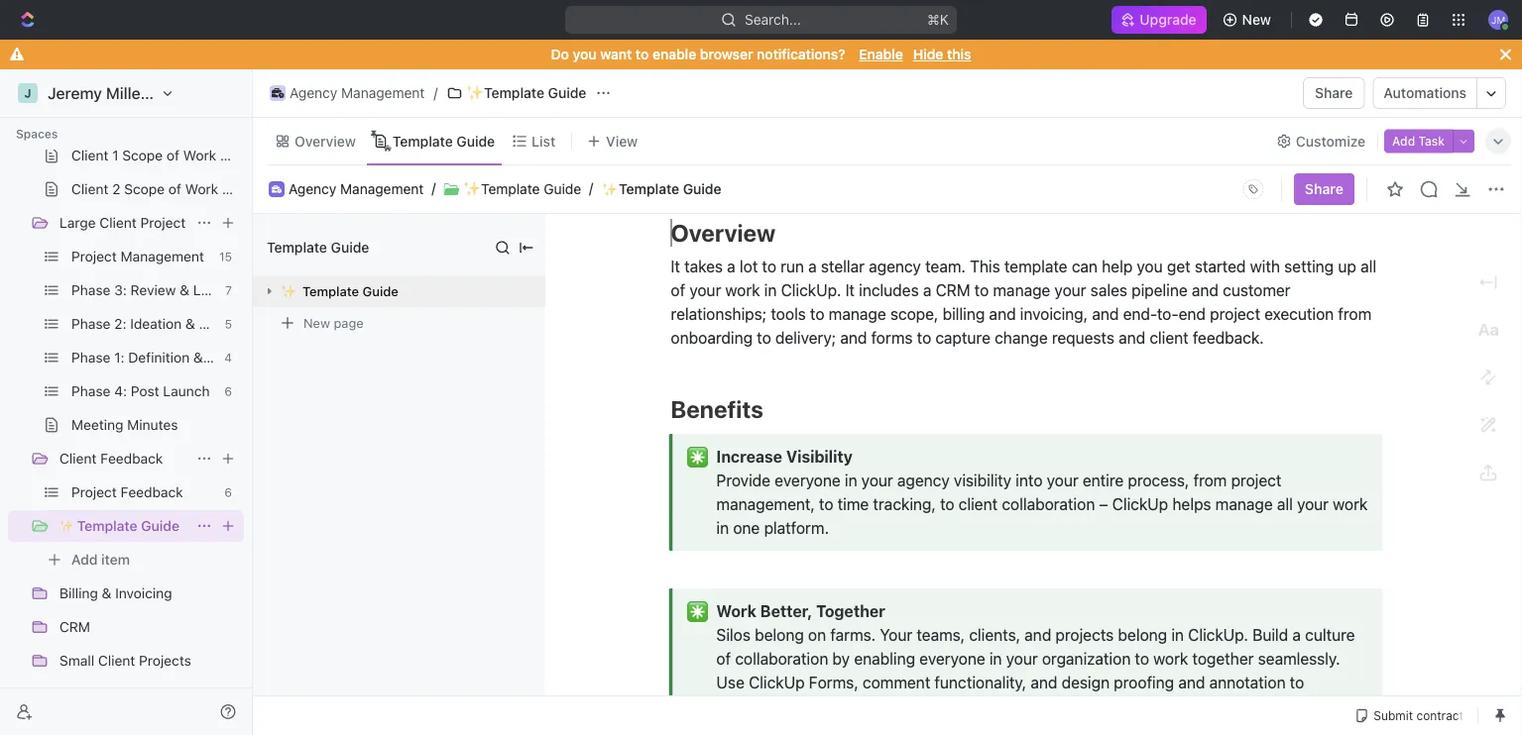 Task type: locate. For each thing, give the bounding box(es) containing it.
✳️ for work better, together silos belong on farms. your teams, clients, and projects belong in clickup. build a culture of collaboration by enabling everyone in your organization to work together seamlessly. use clickup forms, comment functionality, and design proofing and annotation to efficiently collaborate with all your stakeholders and project team members.
[[687, 601, 705, 622]]

0 vertical spatial project
[[1210, 305, 1260, 324]]

2 belong from the left
[[1118, 626, 1167, 645]]

phase 4: post launch link
[[71, 376, 217, 408]]

2 vertical spatial management
[[121, 248, 204, 265]]

✨ template guide link
[[442, 81, 591, 105], [463, 181, 581, 198], [59, 511, 188, 542]]

tools
[[771, 305, 806, 324]]

2 vertical spatial work
[[1153, 650, 1188, 669]]

0 vertical spatial ✳️
[[687, 446, 705, 468]]

members.
[[1188, 698, 1260, 716]]

view for view
[[606, 133, 638, 149]]

0 vertical spatial clickup.
[[781, 281, 841, 300]]

provide
[[716, 471, 771, 490]]

started
[[1195, 257, 1246, 276]]

2
[[112, 181, 120, 197]]

management,
[[716, 495, 815, 514]]

launch down 15
[[193, 282, 240, 298]]

all down small
[[82, 687, 96, 703]]

phase inside phase 2: ideation & production link
[[71, 316, 110, 332]]

view button
[[580, 127, 645, 155]]

✳️ down benefits
[[687, 446, 705, 468]]

1 vertical spatial collaboration
[[735, 650, 828, 669]]

client down meeting
[[59, 451, 97, 467]]

1 vertical spatial launch
[[163, 383, 210, 400]]

1 vertical spatial agency
[[897, 471, 950, 490]]

culture
[[1305, 626, 1355, 645]]

add for add task
[[1392, 134, 1415, 148]]

feedback
[[100, 451, 163, 467], [121, 484, 183, 501]]

in inside 'it takes a lot to run a stellar agency team. this template can help you get started with setting up all of your work in clickup. it includes a crm to manage your sales pipeline and customer relationships; tools to manage scope, billing and invoicing, and end-to-end project execution from onboarding to delivery; and forms to capture change requests and client feedback.'
[[764, 281, 777, 300]]

crm down team.
[[936, 281, 970, 300]]

to down this
[[974, 281, 989, 300]]

0 horizontal spatial everyone
[[775, 471, 841, 490]]

0 vertical spatial clickup
[[1112, 495, 1168, 514]]

1 vertical spatial project
[[71, 248, 117, 265]]

feedback up the project feedback
[[100, 451, 163, 467]]

browser
[[700, 46, 753, 62]]

6 for project feedback
[[224, 486, 232, 500]]

1 vertical spatial docs
[[222, 181, 255, 197]]

1 vertical spatial agency management link
[[289, 181, 424, 198]]

clients,
[[969, 626, 1020, 645]]

work down miller's
[[120, 114, 154, 130]]

feedback down client feedback link
[[121, 484, 183, 501]]

✨ down view button
[[602, 182, 614, 197]]

scope for 1
[[122, 147, 163, 164]]

add item button
[[8, 544, 244, 576]]

6 for phase 4: post launch
[[224, 385, 232, 399]]

jeremy miller's workspace
[[48, 84, 246, 103]]

client down 2
[[100, 215, 137, 231]]

collaboration down on
[[735, 650, 828, 669]]

clickup up the efficiently
[[749, 674, 805, 693]]

1 vertical spatial feedback
[[121, 484, 183, 501]]

share button
[[1303, 77, 1365, 109]]

work inside increase visibility provide everyone in your agency visibility into your entire process, from project management, to time tracking, to client collaboration – clickup helps manage all your work in one platform.
[[1333, 495, 1368, 514]]

1 horizontal spatial manage
[[993, 281, 1050, 300]]

new for new
[[1242, 11, 1271, 28]]

phase for phase 2: ideation & production
[[71, 316, 110, 332]]

on
[[808, 626, 826, 645]]

share up customize
[[1315, 85, 1353, 101]]

2 phase from the top
[[71, 316, 110, 332]]

1 horizontal spatial it
[[845, 281, 855, 300]]

0 horizontal spatial clickup.
[[781, 281, 841, 300]]

can
[[1072, 257, 1098, 276]]

0 vertical spatial docs
[[220, 147, 253, 164]]

template up list link
[[484, 85, 544, 101]]

✳️ for increase visibility provide everyone in your agency visibility into your entire process, from project management, to time tracking, to client collaboration – clickup helps manage all your work in one platform.
[[687, 446, 705, 468]]

collaborate
[[791, 698, 871, 716]]

add inside add task button
[[1392, 134, 1415, 148]]

0 vertical spatial everyone
[[775, 471, 841, 490]]

2 6 from the top
[[224, 486, 232, 500]]

to down visibility on the bottom right of the page
[[940, 495, 954, 514]]

it down stellar on the top of the page
[[845, 281, 855, 300]]

your
[[689, 281, 721, 300], [1055, 281, 1086, 300], [861, 471, 893, 490], [1047, 471, 1078, 490], [1297, 495, 1329, 514], [1006, 650, 1038, 669], [930, 698, 961, 716]]

0 vertical spatial 6
[[224, 385, 232, 399]]

all
[[1360, 257, 1376, 276], [1277, 495, 1293, 514], [82, 687, 96, 703], [910, 698, 926, 716]]

project
[[140, 215, 186, 231], [71, 248, 117, 265], [71, 484, 117, 501]]

clickup. inside 'it takes a lot to run a stellar agency team. this template can help you get started with setting up all of your work in clickup. it includes a crm to manage your sales pipeline and customer relationships; tools to manage scope, billing and invoicing, and end-to-end project execution from onboarding to delivery; and forms to capture change requests and client feedback.'
[[781, 281, 841, 300]]

6 down 4
[[224, 385, 232, 399]]

spaces down tara shultz's workspace, , element
[[16, 127, 58, 141]]

phase inside phase 4: post launch link
[[71, 383, 110, 400]]

phase 1: definition & onboarding
[[71, 350, 282, 366]]

scope for 2
[[124, 181, 165, 197]]

✨ up add item
[[59, 518, 73, 534]]

all inside 'it takes a lot to run a stellar agency team. this template can help you get started with setting up all of your work in clickup. it includes a crm to manage your sales pipeline and customer relationships; tools to manage scope, billing and invoicing, and end-to-end project execution from onboarding to delivery; and forms to capture change requests and client feedback.'
[[1360, 257, 1376, 276]]

1 vertical spatial client
[[959, 495, 998, 514]]

project down client 2 scope of work docs link
[[140, 215, 186, 231]]

1 horizontal spatial from
[[1338, 305, 1372, 324]]

scope,
[[890, 305, 938, 324]]

template guide link
[[389, 127, 495, 155]]

1 vertical spatial project
[[1231, 471, 1282, 490]]

0 vertical spatial scope
[[59, 114, 100, 130]]

post
[[131, 383, 159, 400]]

you right do
[[573, 46, 596, 62]]

phase inside phase 1: definition & onboarding link
[[71, 350, 110, 366]]

15
[[219, 250, 232, 264]]

phase
[[71, 282, 110, 298], [71, 316, 110, 332], [71, 350, 110, 366], [71, 383, 110, 400]]

1 vertical spatial ✳️
[[687, 601, 705, 622]]

client 2 scope of work docs link
[[71, 174, 255, 205]]

1 vertical spatial from
[[1193, 471, 1227, 490]]

0 vertical spatial template guide
[[392, 133, 495, 149]]

& left 4
[[193, 350, 203, 366]]

1 vertical spatial with
[[876, 698, 906, 716]]

0 vertical spatial client
[[1150, 329, 1189, 348]]

management up phase 3: review & launch
[[121, 248, 204, 265]]

farms.
[[830, 626, 876, 645]]

1 horizontal spatial add
[[1392, 134, 1415, 148]]

crm
[[936, 281, 970, 300], [59, 619, 90, 636]]

0 horizontal spatial spaces
[[16, 127, 58, 141]]

to down scope,
[[917, 329, 931, 348]]

you inside 'it takes a lot to run a stellar agency team. this template can help you get started with setting up all of your work in clickup. it includes a crm to manage your sales pipeline and customer relationships; tools to manage scope, billing and invoicing, and end-to-end project execution from onboarding to delivery; and forms to capture change requests and client feedback.'
[[1137, 257, 1163, 276]]

launch down phase 1: definition & onboarding link
[[163, 383, 210, 400]]

1 vertical spatial manage
[[829, 305, 886, 324]]

from
[[1338, 305, 1372, 324], [1193, 471, 1227, 490]]

0 vertical spatial add
[[1392, 134, 1415, 148]]

client left 2
[[71, 181, 108, 197]]

1 horizontal spatial new
[[1242, 11, 1271, 28]]

process,
[[1128, 471, 1189, 490]]

work for work better, together silos belong on farms. your teams, clients, and projects belong in clickup. build a culture of collaboration by enabling everyone in your organization to work together seamlessly. use clickup forms, comment functionality, and design proofing and annotation to efficiently collaborate with all your stakeholders and project team members.
[[1153, 650, 1188, 669]]

a up the seamlessly.
[[1292, 626, 1301, 645]]

& for ideation
[[185, 316, 195, 332]]

work
[[120, 114, 154, 130], [183, 147, 216, 164], [185, 181, 218, 197], [716, 602, 757, 621]]

0 horizontal spatial new
[[303, 316, 330, 331]]

tree containing scope of work
[[8, 5, 282, 736]]

enable
[[859, 46, 903, 62]]

1 horizontal spatial with
[[1250, 257, 1280, 276]]

of down "client 1 scope of work docs" link
[[168, 181, 181, 197]]

view inside "link"
[[48, 687, 78, 703]]

project right process,
[[1231, 471, 1282, 490]]

end
[[1179, 305, 1206, 324]]

1 horizontal spatial spaces
[[100, 687, 147, 703]]

client
[[71, 147, 108, 164], [71, 181, 108, 197], [100, 215, 137, 231], [59, 451, 97, 467], [98, 653, 135, 669]]

& right ideation
[[185, 316, 195, 332]]

share down 'customize' button
[[1305, 181, 1344, 197]]

you up pipeline
[[1137, 257, 1163, 276]]

1 vertical spatial 6
[[224, 486, 232, 500]]

3 phase from the top
[[71, 350, 110, 366]]

0 horizontal spatial view
[[48, 687, 78, 703]]

client down visibility on the bottom right of the page
[[959, 495, 998, 514]]

✨ inside sidebar navigation
[[59, 518, 73, 534]]

and down "design"
[[1062, 698, 1089, 716]]

execution
[[1264, 305, 1334, 324]]

in up the tools
[[764, 281, 777, 300]]

1 vertical spatial add
[[71, 552, 98, 568]]

tree
[[8, 5, 282, 736]]

spaces down small client projects
[[100, 687, 147, 703]]

2 vertical spatial project
[[71, 484, 117, 501]]

phase 1: definition & onboarding link
[[71, 342, 282, 374]]

feedback inside project feedback link
[[121, 484, 183, 501]]

project for project management
[[71, 248, 117, 265]]

crm link
[[59, 612, 240, 644]]

clickup. inside work better, together silos belong on farms. your teams, clients, and projects belong in clickup. build a culture of collaboration by enabling everyone in your organization to work together seamlessly. use clickup forms, comment functionality, and design proofing and annotation to efficiently collaborate with all your stakeholders and project team members.
[[1188, 626, 1248, 645]]

0 vertical spatial collaboration
[[1002, 495, 1095, 514]]

belong down better,
[[755, 626, 804, 645]]

2 horizontal spatial work
[[1333, 495, 1368, 514]]

1 belong from the left
[[755, 626, 804, 645]]

agency management
[[290, 85, 425, 101], [289, 181, 424, 197]]

of up client 2 scope of work docs
[[166, 147, 179, 164]]

✨ template guide link down list link
[[463, 181, 581, 198]]

0 vertical spatial agency
[[869, 257, 921, 276]]

& for definition
[[193, 350, 203, 366]]

enabling
[[854, 650, 915, 669]]

project up feedback.
[[1210, 305, 1260, 324]]

template down view dropdown button
[[619, 181, 679, 197]]

1 horizontal spatial overview
[[671, 219, 781, 247]]

0 horizontal spatial you
[[573, 46, 596, 62]]

1 horizontal spatial you
[[1137, 257, 1163, 276]]

view down small
[[48, 687, 78, 703]]

0 vertical spatial from
[[1338, 305, 1372, 324]]

of up "1"
[[104, 114, 117, 130]]

0 vertical spatial work
[[725, 281, 760, 300]]

comment
[[863, 674, 930, 693]]

1 horizontal spatial view
[[606, 133, 638, 149]]

1 vertical spatial you
[[1137, 257, 1163, 276]]

scope right "1"
[[122, 147, 163, 164]]

1 horizontal spatial collaboration
[[1002, 495, 1095, 514]]

0 horizontal spatial add
[[71, 552, 98, 568]]

and down end-
[[1119, 329, 1145, 348]]

agency inside 'it takes a lot to run a stellar agency team. this template can help you get started with setting up all of your work in clickup. it includes a crm to manage your sales pipeline and customer relationships; tools to manage scope, billing and invoicing, and end-to-end project execution from onboarding to delivery; and forms to capture change requests and client feedback.'
[[869, 257, 921, 276]]

client 1 scope of work docs
[[71, 147, 253, 164]]

from down the up
[[1338, 305, 1372, 324]]

template up new page
[[302, 284, 359, 299]]

manage right helps
[[1215, 495, 1273, 514]]

0 vertical spatial with
[[1250, 257, 1280, 276]]

template down list link
[[481, 181, 540, 197]]

customize
[[1296, 133, 1366, 149]]

collaboration
[[1002, 495, 1095, 514], [735, 650, 828, 669]]

scope of work
[[59, 114, 154, 130]]

new right upgrade
[[1242, 11, 1271, 28]]

0 vertical spatial share
[[1315, 85, 1353, 101]]

work inside work better, together silos belong on farms. your teams, clients, and projects belong in clickup. build a culture of collaboration by enabling everyone in your organization to work together seamlessly. use clickup forms, comment functionality, and design proofing and annotation to efficiently collaborate with all your stakeholders and project team members.
[[1153, 650, 1188, 669]]

project inside project management link
[[71, 248, 117, 265]]

everyone down "visibility"
[[775, 471, 841, 490]]

docs up 15
[[222, 181, 255, 197]]

1 phase from the top
[[71, 282, 110, 298]]

0 horizontal spatial client
[[959, 495, 998, 514]]

1 ✳️ from the top
[[687, 446, 705, 468]]

client inside 'it takes a lot to run a stellar agency team. this template can help you get started with setting up all of your work in clickup. it includes a crm to manage your sales pipeline and customer relationships; tools to manage scope, billing and invoicing, and end-to-end project execution from onboarding to delivery; and forms to capture change requests and client feedback.'
[[1150, 329, 1189, 348]]

agency up includes
[[869, 257, 921, 276]]

delivery;
[[775, 329, 836, 348]]

1 6 from the top
[[224, 385, 232, 399]]

agency management link up overview link
[[265, 81, 430, 105]]

business time image
[[271, 88, 284, 98], [272, 185, 282, 193]]

& right billing
[[102, 586, 111, 602]]

management left /
[[341, 85, 425, 101]]

0 horizontal spatial with
[[876, 698, 906, 716]]

manage down includes
[[829, 305, 886, 324]]

share
[[1315, 85, 1353, 101], [1305, 181, 1344, 197]]

template down /
[[392, 133, 453, 149]]

project inside project feedback link
[[71, 484, 117, 501]]

clickup. up together at the bottom right of page
[[1188, 626, 1248, 645]]

management down overview link
[[340, 181, 424, 197]]

clickup. down the run
[[781, 281, 841, 300]]

onboarding
[[671, 329, 753, 348]]

1 vertical spatial overview
[[671, 219, 781, 247]]

1 vertical spatial clickup.
[[1188, 626, 1248, 645]]

add task
[[1392, 134, 1445, 148]]

phase left 4:
[[71, 383, 110, 400]]

j
[[24, 86, 31, 100]]

capture
[[935, 329, 990, 348]]

&
[[180, 282, 189, 298], [185, 316, 195, 332], [193, 350, 203, 366], [102, 586, 111, 602]]

phase left 1: at the left top of the page
[[71, 350, 110, 366]]

0 horizontal spatial manage
[[829, 305, 886, 324]]

with inside 'it takes a lot to run a stellar agency team. this template can help you get started with setting up all of your work in clickup. it includes a crm to manage your sales pipeline and customer relationships; tools to manage scope, billing and invoicing, and end-to-end project execution from onboarding to delivery; and forms to capture change requests and client feedback.'
[[1250, 257, 1280, 276]]

view for view all spaces
[[48, 687, 78, 703]]

2 vertical spatial manage
[[1215, 495, 1273, 514]]

of down takes
[[671, 281, 685, 300]]

add inside add item button
[[71, 552, 98, 568]]

phase inside phase 3: review & launch link
[[71, 282, 110, 298]]

work inside work better, together silos belong on farms. your teams, clients, and projects belong in clickup. build a culture of collaboration by enabling everyone in your organization to work together seamlessly. use clickup forms, comment functionality, and design proofing and annotation to efficiently collaborate with all your stakeholders and project team members.
[[716, 602, 757, 621]]

1 vertical spatial view
[[48, 687, 78, 703]]

in
[[764, 281, 777, 300], [845, 471, 857, 490], [716, 519, 729, 538], [1171, 626, 1184, 645], [989, 650, 1002, 669]]

–
[[1099, 495, 1108, 514]]

0 horizontal spatial from
[[1193, 471, 1227, 490]]

up
[[1338, 257, 1356, 276]]

✨ template guide up list link
[[466, 85, 586, 101]]

to up delivery;
[[810, 305, 825, 324]]

miller's
[[106, 84, 159, 103]]

spaces
[[16, 127, 58, 141], [100, 687, 147, 703]]

template inside 'tree'
[[77, 518, 137, 534]]

agency management up overview link
[[290, 85, 425, 101]]

phase left 2:
[[71, 316, 110, 332]]

0 vertical spatial agency
[[290, 85, 337, 101]]

silos
[[716, 626, 751, 645]]

template inside template guide link
[[392, 133, 453, 149]]

jm button
[[1482, 4, 1514, 36]]

all right the up
[[1360, 257, 1376, 276]]

manage down template
[[993, 281, 1050, 300]]

from up helps
[[1193, 471, 1227, 490]]

2 vertical spatial scope
[[124, 181, 165, 197]]

1 vertical spatial management
[[340, 181, 424, 197]]

onboarding
[[207, 350, 282, 366]]

new inside button
[[1242, 11, 1271, 28]]

1 horizontal spatial clickup.
[[1188, 626, 1248, 645]]

all inside work better, together silos belong on farms. your teams, clients, and projects belong in clickup. build a culture of collaboration by enabling everyone in your organization to work together seamlessly. use clickup forms, comment functionality, and design proofing and annotation to efficiently collaborate with all your stakeholders and project team members.
[[910, 698, 926, 716]]

it
[[671, 257, 680, 276], [845, 281, 855, 300]]

0 horizontal spatial it
[[671, 257, 680, 276]]

4 phase from the top
[[71, 383, 110, 400]]

0 horizontal spatial crm
[[59, 619, 90, 636]]

1 vertical spatial template guide
[[267, 239, 369, 256]]

✨ down template guide link
[[463, 181, 477, 197]]

0 vertical spatial crm
[[936, 281, 970, 300]]

2 horizontal spatial manage
[[1215, 495, 1273, 514]]

benefits
[[671, 396, 763, 423]]

new left page
[[303, 316, 330, 331]]

template up ✨ dropdown button
[[267, 239, 327, 256]]

launch
[[193, 282, 240, 298], [163, 383, 210, 400]]

view inside button
[[606, 133, 638, 149]]

✨ template guide
[[466, 85, 586, 101], [463, 181, 581, 197], [602, 181, 721, 197], [280, 284, 398, 299], [59, 518, 180, 534]]

0 horizontal spatial collaboration
[[735, 650, 828, 669]]

✨ template guide up new page
[[280, 284, 398, 299]]

1 horizontal spatial clickup
[[1112, 495, 1168, 514]]

feedback inside client feedback link
[[100, 451, 163, 467]]

✨ template guide link up list link
[[442, 81, 591, 105]]

this
[[970, 257, 1000, 276]]

0 horizontal spatial work
[[725, 281, 760, 300]]

0 vertical spatial ✨ template guide link
[[442, 81, 591, 105]]

it left takes
[[671, 257, 680, 276]]

0 vertical spatial manage
[[993, 281, 1050, 300]]

spaces inside "link"
[[100, 687, 147, 703]]

1 vertical spatial business time image
[[272, 185, 282, 193]]

✨ template guide inside sidebar navigation
[[59, 518, 180, 534]]

belong
[[755, 626, 804, 645], [1118, 626, 1167, 645]]

team
[[1147, 698, 1183, 716]]

collaboration inside work better, together silos belong on farms. your teams, clients, and projects belong in clickup. build a culture of collaboration by enabling everyone in your organization to work together seamlessly. use clickup forms, comment functionality, and design proofing and annotation to efficiently collaborate with all your stakeholders and project team members.
[[735, 650, 828, 669]]

0 vertical spatial project
[[140, 215, 186, 231]]

to right want
[[636, 46, 649, 62]]

and up end
[[1192, 281, 1219, 300]]

2 ✳️ from the top
[[687, 601, 705, 622]]

crm inside 'it takes a lot to run a stellar agency team. this template can help you get started with setting up all of your work in clickup. it includes a crm to manage your sales pipeline and customer relationships; tools to manage scope, billing and invoicing, and end-to-end project execution from onboarding to delivery; and forms to capture change requests and client feedback.'
[[936, 281, 970, 300]]

1 vertical spatial clickup
[[749, 674, 805, 693]]

1 horizontal spatial template guide
[[392, 133, 495, 149]]

1 vertical spatial everyone
[[919, 650, 985, 669]]

✳️ left better,
[[687, 601, 705, 622]]

together
[[1192, 650, 1254, 669]]

0 vertical spatial feedback
[[100, 451, 163, 467]]

1 horizontal spatial crm
[[936, 281, 970, 300]]

2 vertical spatial project
[[1093, 698, 1143, 716]]

a up scope,
[[923, 281, 931, 300]]

1:
[[114, 350, 125, 366]]

of inside work better, together silos belong on farms. your teams, clients, and projects belong in clickup. build a culture of collaboration by enabling everyone in your organization to work together seamlessly. use clickup forms, comment functionality, and design proofing and annotation to efficiently collaborate with all your stakeholders and project team members.
[[716, 650, 731, 669]]

& inside 'link'
[[102, 586, 111, 602]]

0 vertical spatial view
[[606, 133, 638, 149]]

to left time
[[819, 495, 833, 514]]

template
[[484, 85, 544, 101], [392, 133, 453, 149], [481, 181, 540, 197], [619, 181, 679, 197], [267, 239, 327, 256], [302, 284, 359, 299], [77, 518, 137, 534]]

add for add item
[[71, 552, 98, 568]]

change
[[995, 329, 1048, 348]]

add item
[[71, 552, 130, 568]]

from inside 'it takes a lot to run a stellar agency team. this template can help you get started with setting up all of your work in clickup. it includes a crm to manage your sales pipeline and customer relationships; tools to manage scope, billing and invoicing, and end-to-end project execution from onboarding to delivery; and forms to capture change requests and client feedback.'
[[1338, 305, 1372, 324]]

1 vertical spatial crm
[[59, 619, 90, 636]]

project down client feedback
[[71, 484, 117, 501]]

docs for client 1 scope of work docs
[[220, 147, 253, 164]]

phase left the 3:
[[71, 282, 110, 298]]

agency up overview link
[[290, 85, 337, 101]]

overview
[[294, 133, 356, 149], [671, 219, 781, 247]]

notifications?
[[757, 46, 845, 62]]

0 vertical spatial launch
[[193, 282, 240, 298]]



Task type: describe. For each thing, give the bounding box(es) containing it.
client for feedback
[[59, 451, 97, 467]]

to right lot
[[762, 257, 776, 276]]

get
[[1167, 257, 1191, 276]]

visibility
[[786, 448, 853, 467]]

lot
[[740, 257, 758, 276]]

in up proofing
[[1171, 626, 1184, 645]]

large client project
[[59, 215, 186, 231]]

item
[[101, 552, 130, 568]]

stakeholders
[[966, 698, 1058, 716]]

help
[[1102, 257, 1133, 276]]

dropdown menu image
[[1237, 174, 1269, 205]]

1 vertical spatial ✨ template guide link
[[463, 181, 581, 198]]

view all spaces
[[48, 687, 147, 703]]

and up change
[[989, 305, 1016, 324]]

small client projects
[[59, 653, 191, 669]]

enable
[[652, 46, 696, 62]]

a right the run
[[808, 257, 817, 276]]

jeremy
[[48, 84, 102, 103]]

work better, together silos belong on farms. your teams, clients, and projects belong in clickup. build a culture of collaboration by enabling everyone in your organization to work together seamlessly. use clickup forms, comment functionality, and design proofing and annotation to efficiently collaborate with all your stakeholders and project team members.
[[716, 602, 1359, 716]]

setting
[[1284, 257, 1334, 276]]

client feedback
[[59, 451, 163, 467]]

phase 2: ideation & production
[[71, 316, 269, 332]]

client for 2
[[71, 181, 108, 197]]

phase for phase 3: review & launch
[[71, 282, 110, 298]]

add task button
[[1384, 129, 1453, 153]]

in up time
[[845, 471, 857, 490]]

customer
[[1223, 281, 1291, 300]]

list link
[[528, 127, 555, 155]]

new for new page
[[303, 316, 330, 331]]

crm inside 'tree'
[[59, 619, 90, 636]]

4:
[[114, 383, 127, 400]]

client up view all spaces "link"
[[98, 653, 135, 669]]

forms
[[871, 329, 913, 348]]

overview link
[[291, 127, 356, 155]]

1 vertical spatial it
[[845, 281, 855, 300]]

minutes
[[127, 417, 178, 433]]

phase for phase 4: post launch
[[71, 383, 110, 400]]

visibility
[[954, 471, 1011, 490]]

billing & invoicing
[[59, 586, 172, 602]]

project feedback
[[71, 484, 183, 501]]

client inside increase visibility provide everyone in your agency visibility into your entire process, from project management, to time tracking, to client collaboration – clickup helps manage all your work in one platform.
[[959, 495, 998, 514]]

collaboration inside increase visibility provide everyone in your agency visibility into your entire process, from project management, to time tracking, to client collaboration – clickup helps manage all your work in one platform.
[[1002, 495, 1095, 514]]

phase 2: ideation & production link
[[71, 308, 269, 340]]

template
[[1004, 257, 1068, 276]]

into
[[1016, 471, 1043, 490]]

in left one
[[716, 519, 729, 538]]

sidebar navigation
[[0, 5, 282, 736]]

1
[[112, 147, 119, 164]]

stellar
[[821, 257, 865, 276]]

team.
[[925, 257, 966, 276]]

with inside work better, together silos belong on farms. your teams, clients, and projects belong in clickup. build a culture of collaboration by enabling everyone in your organization to work together seamlessly. use clickup forms, comment functionality, and design proofing and annotation to efficiently collaborate with all your stakeholders and project team members.
[[876, 698, 906, 716]]

end-
[[1123, 305, 1157, 324]]

everyone inside work better, together silos belong on farms. your teams, clients, and projects belong in clickup. build a culture of collaboration by enabling everyone in your organization to work together seamlessly. use clickup forms, comment functionality, and design proofing and annotation to efficiently collaborate with all your stakeholders and project team members.
[[919, 650, 985, 669]]

meeting
[[71, 417, 123, 433]]

a inside work better, together silos belong on farms. your teams, clients, and projects belong in clickup. build a culture of collaboration by enabling everyone in your organization to work together seamlessly. use clickup forms, comment functionality, and design proofing and annotation to efficiently collaborate with all your stakeholders and project team members.
[[1292, 626, 1301, 645]]

everyone inside increase visibility provide everyone in your agency visibility into your entire process, from project management, to time tracking, to client collaboration – clickup helps manage all your work in one platform.
[[775, 471, 841, 490]]

definition
[[128, 350, 190, 366]]

feedback for client feedback
[[100, 451, 163, 467]]

0 vertical spatial business time image
[[271, 88, 284, 98]]

task
[[1418, 134, 1445, 148]]

5
[[225, 317, 232, 331]]

projects
[[1056, 626, 1114, 645]]

platform.
[[764, 519, 829, 538]]

7
[[225, 284, 232, 297]]

entire
[[1083, 471, 1124, 490]]

all inside "link"
[[82, 687, 96, 703]]

0 vertical spatial agency management link
[[265, 81, 430, 105]]

0 vertical spatial you
[[573, 46, 596, 62]]

in down clients,
[[989, 650, 1002, 669]]

phase 4: post launch
[[71, 383, 210, 400]]

work down "client 1 scope of work docs" link
[[185, 181, 218, 197]]

this
[[947, 46, 971, 62]]

list
[[532, 133, 555, 149]]

and up stakeholders
[[1031, 674, 1057, 693]]

work inside 'it takes a lot to run a stellar agency team. this template can help you get started with setting up all of your work in clickup. it includes a crm to manage your sales pipeline and customer relationships; tools to manage scope, billing and invoicing, and end-to-end project execution from onboarding to delivery; and forms to capture change requests and client feedback.'
[[725, 281, 760, 300]]

view all spaces link
[[8, 679, 240, 711]]

proofing
[[1114, 674, 1174, 693]]

automations button
[[1374, 78, 1476, 108]]

and right clients,
[[1025, 626, 1051, 645]]

search...
[[745, 11, 801, 28]]

share inside share button
[[1315, 85, 1353, 101]]

guide inside 'tree'
[[141, 518, 180, 534]]

new page
[[303, 316, 364, 331]]

feedback.
[[1193, 329, 1264, 348]]

0 vertical spatial spaces
[[16, 127, 58, 141]]

increase visibility provide everyone in your agency visibility into your entire process, from project management, to time tracking, to client collaboration – clickup helps manage all your work in one platform.
[[716, 448, 1372, 538]]

hide
[[913, 46, 943, 62]]

1 vertical spatial agency
[[289, 181, 336, 197]]

project inside increase visibility provide everyone in your agency visibility into your entire process, from project management, to time tracking, to client collaboration – clickup helps manage all your work in one platform.
[[1231, 471, 1282, 490]]

0 vertical spatial agency management
[[290, 85, 425, 101]]

clickup inside work better, together silos belong on farms. your teams, clients, and projects belong in clickup. build a culture of collaboration by enabling everyone in your organization to work together seamlessly. use clickup forms, comment functionality, and design proofing and annotation to efficiently collaborate with all your stakeholders and project team members.
[[749, 674, 805, 693]]

0 horizontal spatial template guide
[[267, 239, 369, 256]]

to down the seamlessly.
[[1290, 674, 1304, 693]]

0 vertical spatial it
[[671, 257, 680, 276]]

of inside 'it takes a lot to run a stellar agency team. this template can help you get started with setting up all of your work in clickup. it includes a crm to manage your sales pipeline and customer relationships; tools to manage scope, billing and invoicing, and end-to-end project execution from onboarding to delivery; and forms to capture change requests and client feedback.'
[[671, 281, 685, 300]]

large
[[59, 215, 96, 231]]

project inside large client project link
[[140, 215, 186, 231]]

✨ right /
[[466, 85, 480, 101]]

project management
[[71, 248, 204, 265]]

small client projects link
[[59, 646, 240, 677]]

seamlessly.
[[1258, 650, 1340, 669]]

0 vertical spatial overview
[[294, 133, 356, 149]]

client feedback link
[[59, 443, 188, 475]]

all inside increase visibility provide everyone in your agency visibility into your entire process, from project management, to time tracking, to client collaboration – clickup helps manage all your work in one platform.
[[1277, 495, 1293, 514]]

work up client 2 scope of work docs
[[183, 147, 216, 164]]

⌘k
[[927, 11, 949, 28]]

helps
[[1172, 495, 1211, 514]]

docs for client 2 scope of work docs
[[222, 181, 255, 197]]

pipeline
[[1132, 281, 1188, 300]]

1 vertical spatial agency management
[[289, 181, 424, 197]]

customize button
[[1270, 127, 1371, 155]]

client 2 scope of work docs
[[71, 181, 255, 197]]

small
[[59, 653, 94, 669]]

billing
[[943, 305, 985, 324]]

tara shultz's workspace, , element
[[18, 83, 38, 103]]

project management link
[[71, 241, 211, 273]]

meeting minutes link
[[71, 410, 240, 441]]

build
[[1253, 626, 1288, 645]]

billing & invoicing link
[[59, 578, 240, 610]]

clickup inside increase visibility provide everyone in your agency visibility into your entire process, from project management, to time tracking, to client collaboration – clickup helps manage all your work in one platform.
[[1112, 495, 1168, 514]]

time
[[838, 495, 869, 514]]

and left "forms"
[[840, 329, 867, 348]]

annotation
[[1209, 674, 1286, 693]]

and down sales
[[1092, 305, 1119, 324]]

2 vertical spatial ✨ template guide link
[[59, 511, 188, 542]]

work for increase visibility provide everyone in your agency visibility into your entire process, from project management, to time tracking, to client collaboration – clickup helps manage all your work in one platform.
[[1333, 495, 1368, 514]]

project inside 'it takes a lot to run a stellar agency team. this template can help you get started with setting up all of your work in clickup. it includes a crm to manage your sales pipeline and customer relationships; tools to manage scope, billing and invoicing, and end-to-end project execution from onboarding to delivery; and forms to capture change requests and client feedback.'
[[1210, 305, 1260, 324]]

relationships;
[[671, 305, 767, 324]]

✨ inside ✨ template guide
[[602, 182, 614, 197]]

3:
[[114, 282, 127, 298]]

together
[[816, 602, 885, 621]]

feedback for project feedback
[[121, 484, 183, 501]]

phase 3: review & launch link
[[71, 275, 240, 306]]

project inside work better, together silos belong on farms. your teams, clients, and projects belong in clickup. build a culture of collaboration by enabling everyone in your organization to work together seamlessly. use clickup forms, comment functionality, and design proofing and annotation to efficiently collaborate with all your stakeholders and project team members.
[[1093, 698, 1143, 716]]

upgrade link
[[1112, 6, 1206, 34]]

project feedback link
[[71, 477, 217, 509]]

✨ template guide down view dropdown button
[[602, 181, 721, 197]]

management inside 'tree'
[[121, 248, 204, 265]]

large client project link
[[59, 207, 188, 239]]

to down the tools
[[757, 329, 771, 348]]

phase for phase 1: definition & onboarding
[[71, 350, 110, 366]]

from inside increase visibility provide everyone in your agency visibility into your entire process, from project management, to time tracking, to client collaboration – clickup helps manage all your work in one platform.
[[1193, 471, 1227, 490]]

manage inside increase visibility provide everyone in your agency visibility into your entire process, from project management, to time tracking, to client collaboration – clickup helps manage all your work in one platform.
[[1215, 495, 1273, 514]]

new button
[[1214, 4, 1283, 36]]

client for 1
[[71, 147, 108, 164]]

& for review
[[180, 282, 189, 298]]

✨ template guide down list link
[[463, 181, 581, 197]]

a left lot
[[727, 257, 736, 276]]

agency inside increase visibility provide everyone in your agency visibility into your entire process, from project management, to time tracking, to client collaboration – clickup helps manage all your work in one platform.
[[897, 471, 950, 490]]

and up the team
[[1178, 674, 1205, 693]]

to up proofing
[[1135, 650, 1149, 669]]

project for project feedback
[[71, 484, 117, 501]]

✨ right 7
[[280, 284, 293, 299]]

0 vertical spatial management
[[341, 85, 425, 101]]

do you want to enable browser notifications? enable hide this
[[551, 46, 971, 62]]

1 vertical spatial share
[[1305, 181, 1344, 197]]

/
[[434, 85, 438, 101]]



Task type: vqa. For each thing, say whether or not it's contained in the screenshot.


